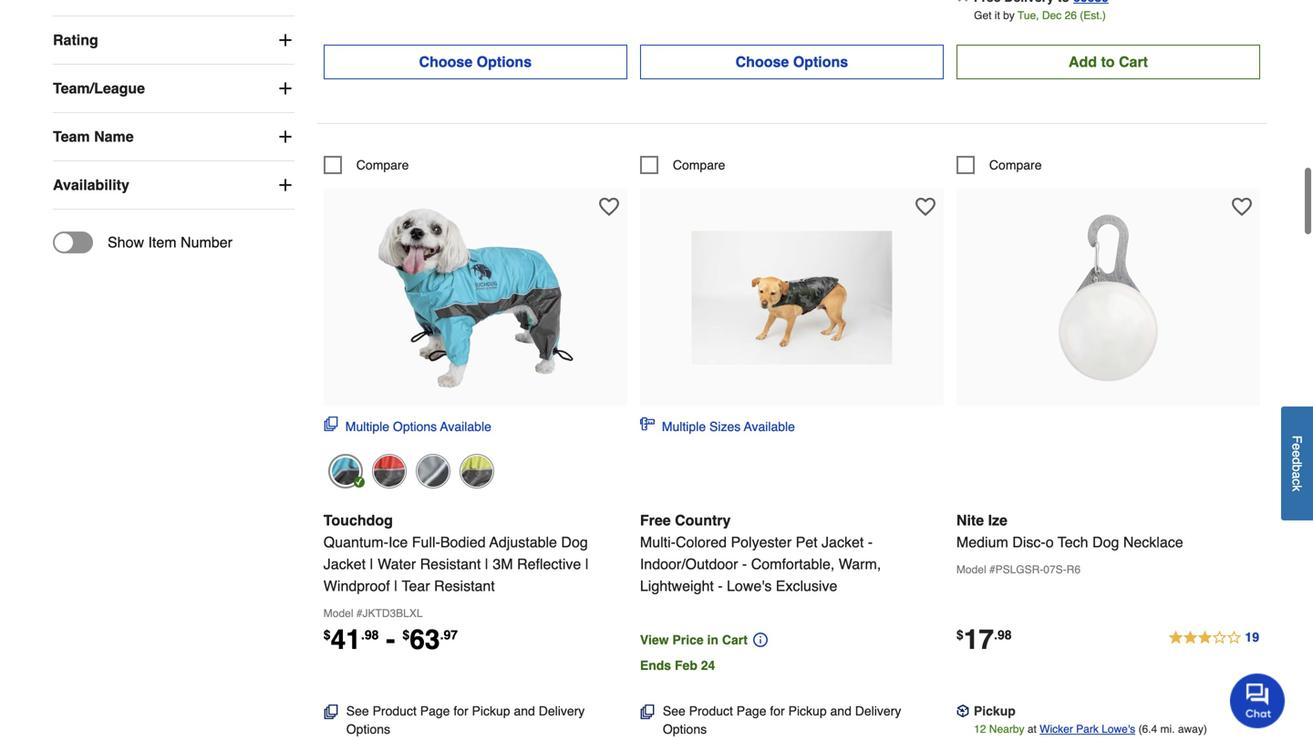 Task type: locate. For each thing, give the bounding box(es) containing it.
dog inside touchdog quantum-ice full-bodied adjustable dog jacket | water resistant | 3m reflective | windproof | tear resistant
[[561, 534, 588, 551]]

.98 for 17
[[994, 628, 1012, 642]]

1 horizontal spatial lowe's
[[1102, 723, 1136, 736]]

wicker park lowe's button
[[1040, 720, 1136, 739]]

multiple options available
[[345, 419, 491, 434]]

1 horizontal spatial product
[[689, 704, 733, 719]]

0 vertical spatial lowe's
[[727, 578, 772, 595]]

cart right in
[[722, 633, 748, 647]]

nite ize medium disc-o tech dog necklace image
[[1008, 198, 1209, 398]]

1 product from the left
[[373, 704, 417, 719]]

12 nearby at wicker park lowe's (6.4 mi. away)
[[974, 723, 1207, 736]]

compare inside 5014656349 element
[[673, 158, 725, 172]]

plus image inside team name button
[[276, 128, 294, 146]]

tech
[[1058, 534, 1089, 551]]

1 horizontal spatial pickup
[[789, 704, 827, 719]]

plus image for rating
[[276, 31, 294, 49]]

2 choose options from the left
[[736, 53, 848, 70]]

4 plus image from the top
[[276, 176, 294, 194]]

.98 inside $ 41 .98 - $ 63 .97
[[361, 628, 379, 642]]

|
[[370, 556, 374, 573], [485, 556, 489, 573], [585, 556, 589, 573], [394, 578, 398, 595]]

.98 inside $ 17 .98
[[994, 628, 1012, 642]]

$ inside $ 17 .98
[[957, 628, 964, 642]]

plus image
[[276, 31, 294, 49], [276, 79, 294, 98], [276, 128, 294, 146], [276, 176, 294, 194]]

2 horizontal spatial $
[[957, 628, 964, 642]]

cart inside button
[[1119, 53, 1148, 70]]

41
[[331, 624, 361, 656]]

0 horizontal spatial page
[[420, 704, 450, 719]]

-
[[868, 534, 873, 551], [742, 556, 747, 573], [718, 578, 723, 595], [386, 624, 395, 656]]

e up d
[[1290, 443, 1305, 450]]

team name button
[[53, 113, 294, 161]]

2 horizontal spatial heart outline image
[[1232, 197, 1252, 217]]

2 horizontal spatial compare
[[989, 158, 1042, 172]]

e up b at right
[[1290, 450, 1305, 458]]

1 horizontal spatial jacket
[[822, 534, 864, 551]]

1 page from the left
[[420, 704, 450, 719]]

e
[[1290, 443, 1305, 450], [1290, 450, 1305, 458]]

1 multiple from the left
[[345, 419, 389, 434]]

plus image inside team/league button
[[276, 79, 294, 98]]

1 pickup from the left
[[472, 704, 510, 719]]

at
[[1028, 723, 1037, 736]]

a
[[1290, 472, 1305, 479]]

3 heart outline image from the left
[[1232, 197, 1252, 217]]

f e e d b a c k
[[1290, 436, 1305, 492]]

see down 41
[[346, 704, 369, 719]]

see down ends feb 24
[[663, 704, 686, 719]]

$ for 17
[[957, 628, 964, 642]]

see product page for pickup and delivery options down info image
[[663, 704, 901, 737]]

plus image inside rating button
[[276, 31, 294, 49]]

plus image for team/league
[[276, 79, 294, 98]]

available inside multiple sizes available link
[[744, 419, 795, 434]]

rating
[[53, 32, 98, 48]]

f
[[1290, 436, 1305, 443]]

see product page for pickup and delivery options
[[346, 704, 585, 737], [663, 704, 901, 737]]

comfortable,
[[751, 556, 835, 573]]

1 e from the top
[[1290, 443, 1305, 450]]

tear
[[402, 578, 430, 595]]

view
[[640, 633, 669, 647]]

model up 41
[[324, 607, 353, 620]]

mi.
[[1161, 723, 1175, 736]]

1 horizontal spatial model
[[957, 564, 986, 576]]

2 heart outline image from the left
[[916, 197, 936, 217]]

options
[[477, 53, 532, 70], [793, 53, 848, 70], [393, 419, 437, 434], [346, 722, 390, 737], [663, 722, 707, 737]]

1 horizontal spatial choose options
[[736, 53, 848, 70]]

model down medium
[[957, 564, 986, 576]]

page down 63
[[420, 704, 450, 719]]

model for medium disc-o tech dog necklace
[[957, 564, 986, 576]]

cart right to in the right top of the page
[[1119, 53, 1148, 70]]

1 horizontal spatial and
[[830, 704, 852, 719]]

1 vertical spatial model
[[324, 607, 353, 620]]

page
[[420, 704, 450, 719], [737, 704, 767, 719]]

0 horizontal spatial lowe's
[[727, 578, 772, 595]]

1 horizontal spatial see
[[663, 704, 686, 719]]

1 horizontal spatial available
[[744, 419, 795, 434]]

$
[[324, 628, 331, 642], [403, 628, 410, 642], [957, 628, 964, 642]]

0 vertical spatial resistant
[[420, 556, 481, 573]]

see product page for pickup and delivery options down .97
[[346, 704, 585, 737]]

compare for 5013575847 element
[[989, 158, 1042, 172]]

dog inside nite ize medium disc-o tech dog necklace
[[1093, 534, 1119, 551]]

.98 down the model # jktd3blxl
[[361, 628, 379, 642]]

2 available from the left
[[744, 419, 795, 434]]

lowe's down polyester in the bottom right of the page
[[727, 578, 772, 595]]

available
[[440, 419, 491, 434], [744, 419, 795, 434]]

1 $ from the left
[[324, 628, 331, 642]]

product
[[373, 704, 417, 719], [689, 704, 733, 719]]

1 available from the left
[[440, 419, 491, 434]]

choose options link
[[324, 45, 627, 79], [640, 45, 944, 79]]

polyester
[[731, 534, 792, 551]]

cart
[[1119, 53, 1148, 70], [722, 633, 748, 647]]

page down info image
[[737, 704, 767, 719]]

1 dog from the left
[[561, 534, 588, 551]]

available right sizes
[[744, 419, 795, 434]]

multiple
[[345, 419, 389, 434], [662, 419, 706, 434]]

1 for from the left
[[454, 704, 468, 719]]

1 horizontal spatial .98
[[994, 628, 1012, 642]]

lowe's
[[727, 578, 772, 595], [1102, 723, 1136, 736]]

pickup
[[472, 704, 510, 719], [789, 704, 827, 719], [974, 704, 1016, 719]]

compare inside '1001879064' element
[[356, 158, 409, 172]]

# down windproof
[[356, 607, 363, 620]]

2 $ from the left
[[403, 628, 410, 642]]

2 horizontal spatial pickup
[[974, 704, 1016, 719]]

1 horizontal spatial #
[[989, 564, 996, 576]]

1 see product page for pickup and delivery options from the left
[[346, 704, 585, 737]]

country
[[675, 512, 731, 529]]

choose
[[419, 53, 473, 70], [736, 53, 789, 70]]

view price in cart
[[640, 633, 748, 647]]

choose options
[[419, 53, 532, 70], [736, 53, 848, 70]]

available inside multiple options available link
[[440, 419, 491, 434]]

lowe's left (6.4
[[1102, 723, 1136, 736]]

1 horizontal spatial cart
[[1119, 53, 1148, 70]]

truck filled image
[[957, 0, 969, 4]]

available for multiple options available
[[440, 419, 491, 434]]

0 horizontal spatial delivery
[[539, 704, 585, 719]]

to
[[1101, 53, 1115, 70]]

2 pickup from the left
[[789, 704, 827, 719]]

0 horizontal spatial #
[[356, 607, 363, 620]]

dog for tech
[[1093, 534, 1119, 551]]

- down 'jktd3blxl'
[[386, 624, 395, 656]]

plus image for team name
[[276, 128, 294, 146]]

price
[[673, 633, 704, 647]]

0 horizontal spatial available
[[440, 419, 491, 434]]

0 vertical spatial #
[[989, 564, 996, 576]]

0 horizontal spatial pickup
[[472, 704, 510, 719]]

- down indoor/outdoor
[[718, 578, 723, 595]]

1 choose options from the left
[[419, 53, 532, 70]]

1 choose from the left
[[419, 53, 473, 70]]

1 vertical spatial #
[[356, 607, 363, 620]]

available up light yellow, grey image
[[440, 419, 491, 434]]

jacket up warm,
[[822, 534, 864, 551]]

1 .98 from the left
[[361, 628, 379, 642]]

0 horizontal spatial jacket
[[324, 556, 366, 573]]

0 vertical spatial cart
[[1119, 53, 1148, 70]]

ends feb 24
[[640, 658, 715, 673]]

delivery
[[539, 704, 585, 719], [855, 704, 901, 719]]

0 horizontal spatial see product page for pickup and delivery options
[[346, 704, 585, 737]]

jacket
[[822, 534, 864, 551], [324, 556, 366, 573]]

1 horizontal spatial see product page for pickup and delivery options
[[663, 704, 901, 737]]

0 horizontal spatial multiple
[[345, 419, 389, 434]]

dog right tech
[[1093, 534, 1119, 551]]

2 .98 from the left
[[994, 628, 1012, 642]]

1 vertical spatial lowe's
[[1102, 723, 1136, 736]]

b
[[1290, 465, 1305, 472]]

view price in cart element
[[640, 627, 770, 654]]

0 horizontal spatial dog
[[561, 534, 588, 551]]

.98 down model # pslgsr-07s-r6
[[994, 628, 1012, 642]]

0 horizontal spatial and
[[514, 704, 535, 719]]

0 horizontal spatial product
[[373, 704, 417, 719]]

1 plus image from the top
[[276, 31, 294, 49]]

0 horizontal spatial for
[[454, 704, 468, 719]]

0 horizontal spatial see
[[346, 704, 369, 719]]

disc-
[[1013, 534, 1046, 551]]

1 horizontal spatial dog
[[1093, 534, 1119, 551]]

0 horizontal spatial choose options link
[[324, 45, 627, 79]]

1 horizontal spatial delivery
[[855, 704, 901, 719]]

free
[[640, 512, 671, 529]]

1 horizontal spatial page
[[737, 704, 767, 719]]

multi-
[[640, 534, 676, 551]]

1 heart outline image from the left
[[599, 197, 619, 217]]

touchdog quantum-ice full-bodied adjustable dog jacket | water resistant | 3m reflective | windproof | tear resistant image
[[375, 198, 576, 398]]

0 horizontal spatial compare
[[356, 158, 409, 172]]

0 horizontal spatial choose
[[419, 53, 473, 70]]

3 plus image from the top
[[276, 128, 294, 146]]

multiple up red, charcoal grey icon at the bottom
[[345, 419, 389, 434]]

product down the '$41.98-$63.97' element at left bottom
[[373, 704, 417, 719]]

0 horizontal spatial $
[[324, 628, 331, 642]]

jktd3blxl
[[363, 607, 423, 620]]

resistant
[[420, 556, 481, 573], [434, 578, 495, 595]]

lightweight
[[640, 578, 714, 595]]

1 compare from the left
[[356, 158, 409, 172]]

3 compare from the left
[[989, 158, 1042, 172]]

0 horizontal spatial cart
[[722, 633, 748, 647]]

1 horizontal spatial $
[[403, 628, 410, 642]]

# for touchdog quantum-ice full-bodied adjustable dog jacket | water resistant | 3m reflective | windproof | tear resistant
[[356, 607, 363, 620]]

2 multiple from the left
[[662, 419, 706, 434]]

and
[[514, 704, 535, 719], [830, 704, 852, 719]]

(6.4
[[1139, 723, 1157, 736]]

1 horizontal spatial compare
[[673, 158, 725, 172]]

$ 17 .98
[[957, 624, 1012, 656]]

.98
[[361, 628, 379, 642], [994, 628, 1012, 642]]

$ up pickup "image"
[[957, 628, 964, 642]]

0 vertical spatial jacket
[[822, 534, 864, 551]]

dog up reflective
[[561, 534, 588, 551]]

for
[[454, 704, 468, 719], [770, 704, 785, 719]]

2 plus image from the top
[[276, 79, 294, 98]]

heart outline image
[[599, 197, 619, 217], [916, 197, 936, 217], [1232, 197, 1252, 217]]

0 vertical spatial model
[[957, 564, 986, 576]]

2 product from the left
[[689, 704, 733, 719]]

1 horizontal spatial choose
[[736, 53, 789, 70]]

model
[[957, 564, 986, 576], [324, 607, 353, 620]]

it
[[995, 9, 1000, 22]]

compare inside 5013575847 element
[[989, 158, 1042, 172]]

# down medium
[[989, 564, 996, 576]]

1 horizontal spatial choose options link
[[640, 45, 944, 79]]

2 compare from the left
[[673, 158, 725, 172]]

1 horizontal spatial multiple
[[662, 419, 706, 434]]

plus image inside availability button
[[276, 176, 294, 194]]

| left 3m on the left of page
[[485, 556, 489, 573]]

item
[[148, 234, 177, 251]]

compare for 5014656349 element
[[673, 158, 725, 172]]

1 horizontal spatial heart outline image
[[916, 197, 936, 217]]

1001879064 element
[[324, 156, 409, 174]]

2 dog from the left
[[1093, 534, 1119, 551]]

1 vertical spatial jacket
[[324, 556, 366, 573]]

1 delivery from the left
[[539, 704, 585, 719]]

0 horizontal spatial model
[[324, 607, 353, 620]]

2 page from the left
[[737, 704, 767, 719]]

red, charcoal grey image
[[372, 454, 407, 489]]

12
[[974, 723, 986, 736]]

compare
[[356, 158, 409, 172], [673, 158, 725, 172], [989, 158, 1042, 172]]

2 for from the left
[[770, 704, 785, 719]]

multiple left sizes
[[662, 419, 706, 434]]

show item number element
[[53, 232, 233, 254]]

ize
[[988, 512, 1008, 529]]

see
[[346, 704, 369, 719], [663, 704, 686, 719]]

model for quantum-ice full-bodied adjustable dog jacket | water resistant | 3m reflective | windproof | tear resistant
[[324, 607, 353, 620]]

3 $ from the left
[[957, 628, 964, 642]]

windproof
[[324, 578, 390, 595]]

$ down 'jktd3blxl'
[[403, 628, 410, 642]]

$ down the model # jktd3blxl
[[324, 628, 331, 642]]

1 horizontal spatial for
[[770, 704, 785, 719]]

0 horizontal spatial heart outline image
[[599, 197, 619, 217]]

necklace
[[1123, 534, 1183, 551]]

multiple for multiple options available
[[345, 419, 389, 434]]

0 horizontal spatial .98
[[361, 628, 379, 642]]

d
[[1290, 458, 1305, 465]]

0 horizontal spatial choose options
[[419, 53, 532, 70]]

product down 24
[[689, 704, 733, 719]]

jacket down quantum-
[[324, 556, 366, 573]]



Task type: vqa. For each thing, say whether or not it's contained in the screenshot.
lighting & ceiling fans link
no



Task type: describe. For each thing, give the bounding box(es) containing it.
1 see from the left
[[346, 704, 369, 719]]

team/league button
[[53, 65, 294, 112]]

5013575847 element
[[957, 156, 1042, 174]]

chat invite button image
[[1230, 673, 1286, 729]]

wicker
[[1040, 723, 1073, 736]]

f e e d b a c k button
[[1281, 407, 1313, 521]]

2 choose options link from the left
[[640, 45, 944, 79]]

number
[[181, 234, 233, 251]]

touchdog quantum-ice full-bodied adjustable dog jacket | water resistant | 3m reflective | windproof | tear resistant
[[324, 512, 589, 595]]

away)
[[1178, 723, 1207, 736]]

19 button
[[1168, 627, 1260, 649]]

in
[[707, 633, 719, 647]]

team/league
[[53, 80, 145, 97]]

light yellow, grey image
[[459, 454, 494, 489]]

3 stars image
[[1168, 627, 1260, 649]]

pslgsr-
[[996, 564, 1044, 576]]

17
[[964, 624, 994, 656]]

$41.98-$63.97 element
[[324, 624, 458, 656]]

.98 for 41
[[361, 628, 379, 642]]

get it by tue, dec 26 (est.)
[[974, 9, 1106, 22]]

team
[[53, 128, 90, 145]]

water
[[378, 556, 416, 573]]

- up warm,
[[868, 534, 873, 551]]

pet
[[796, 534, 818, 551]]

2 and from the left
[[830, 704, 852, 719]]

1 vertical spatial cart
[[722, 633, 748, 647]]

rating button
[[53, 16, 294, 64]]

lowe's inside free country multi-colored polyester pet jacket - indoor/outdoor - comfortable, warm, lightweight - lowe's exclusive
[[727, 578, 772, 595]]

2 choose from the left
[[736, 53, 789, 70]]

ends feb 24 element
[[640, 658, 723, 673]]

reflective
[[517, 556, 581, 573]]

name
[[94, 128, 134, 145]]

touchdog
[[324, 512, 393, 529]]

k
[[1290, 485, 1305, 492]]

ends
[[640, 658, 671, 673]]

.97
[[440, 628, 458, 642]]

nearby
[[989, 723, 1025, 736]]

$ for 41
[[324, 628, 331, 642]]

availability
[[53, 177, 129, 193]]

26
[[1065, 9, 1077, 22]]

indoor/outdoor
[[640, 556, 738, 573]]

get
[[974, 9, 992, 22]]

2 e from the top
[[1290, 450, 1305, 458]]

multiple sizes available
[[662, 419, 795, 434]]

19
[[1245, 630, 1259, 645]]

free country multi-colored polyester pet jacket - indoor/outdoor - comfortable, warm, lightweight - lowe's exclusive image
[[692, 198, 892, 398]]

| right reflective
[[585, 556, 589, 573]]

add
[[1069, 53, 1097, 70]]

ocean blue, grey image
[[328, 454, 363, 489]]

add to cart
[[1069, 53, 1148, 70]]

model # jktd3blxl
[[324, 607, 423, 620]]

jacket inside touchdog quantum-ice full-bodied adjustable dog jacket | water resistant | 3m reflective | windproof | tear resistant
[[324, 556, 366, 573]]

o
[[1046, 534, 1054, 551]]

1 vertical spatial resistant
[[434, 578, 495, 595]]

show item number
[[108, 234, 233, 251]]

compare for '1001879064' element
[[356, 158, 409, 172]]

team name
[[53, 128, 134, 145]]

(est.)
[[1080, 9, 1106, 22]]

2 delivery from the left
[[855, 704, 901, 719]]

colored
[[676, 534, 727, 551]]

nite ize medium disc-o tech dog necklace
[[957, 512, 1183, 551]]

07s-
[[1044, 564, 1067, 576]]

medium
[[957, 534, 1009, 551]]

# for nite ize medium disc-o tech dog necklace
[[989, 564, 996, 576]]

tue,
[[1018, 9, 1039, 22]]

pickup image
[[957, 705, 969, 718]]

available for multiple sizes available
[[744, 419, 795, 434]]

- down polyester in the bottom right of the page
[[742, 556, 747, 573]]

24
[[701, 658, 715, 673]]

adjustable
[[489, 534, 557, 551]]

feb
[[675, 658, 698, 673]]

bodied
[[440, 534, 486, 551]]

nite
[[957, 512, 984, 529]]

ice
[[388, 534, 408, 551]]

multiple options available link
[[324, 417, 491, 436]]

2 see from the left
[[663, 704, 686, 719]]

sizes
[[710, 419, 741, 434]]

1 and from the left
[[514, 704, 535, 719]]

jacket inside free country multi-colored polyester pet jacket - indoor/outdoor - comfortable, warm, lightweight - lowe's exclusive
[[822, 534, 864, 551]]

c
[[1290, 479, 1305, 485]]

multiple for multiple sizes available
[[662, 419, 706, 434]]

multiple sizes available link
[[640, 417, 795, 436]]

warm,
[[839, 556, 881, 573]]

add to cart button
[[957, 45, 1260, 79]]

2 see product page for pickup and delivery options from the left
[[663, 704, 901, 737]]

| left water
[[370, 556, 374, 573]]

actual price $17.98 element
[[957, 624, 1012, 656]]

plus image for availability
[[276, 176, 294, 194]]

exclusive
[[776, 578, 838, 595]]

black, grey image
[[416, 454, 450, 489]]

info image
[[753, 633, 768, 647]]

by
[[1003, 9, 1015, 22]]

park
[[1076, 723, 1099, 736]]

| left tear
[[394, 578, 398, 595]]

dec
[[1042, 9, 1062, 22]]

5014656349 element
[[640, 156, 725, 174]]

show
[[108, 234, 144, 251]]

free country multi-colored polyester pet jacket - indoor/outdoor - comfortable, warm, lightweight - lowe's exclusive
[[640, 512, 881, 595]]

1 choose options link from the left
[[324, 45, 627, 79]]

r6
[[1067, 564, 1081, 576]]

63
[[410, 624, 440, 656]]

model # pslgsr-07s-r6
[[957, 564, 1081, 576]]

quantum-
[[324, 534, 388, 551]]

dog for adjustable
[[561, 534, 588, 551]]

$ 41 .98 - $ 63 .97
[[324, 624, 458, 656]]

3 pickup from the left
[[974, 704, 1016, 719]]

availability button
[[53, 162, 294, 209]]



